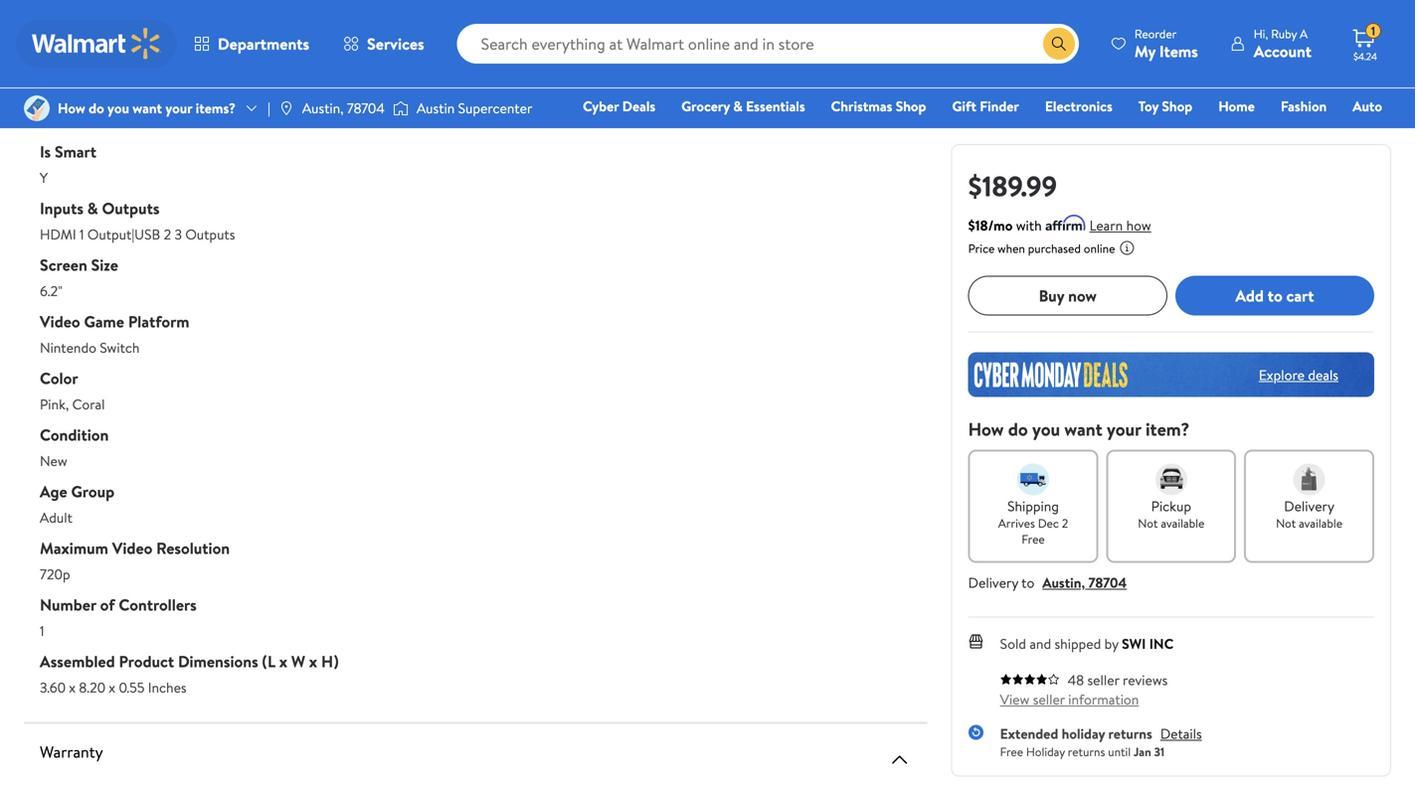 Task type: locate. For each thing, give the bounding box(es) containing it.
0 vertical spatial want
[[133, 98, 162, 118]]

your for item?
[[1107, 417, 1141, 442]]

 image for austin, 78704
[[278, 100, 294, 116]]

video up nintendo
[[40, 311, 80, 333]]

1 vertical spatial do
[[1008, 417, 1028, 442]]

warranty image
[[888, 748, 912, 772]]

your for items?
[[165, 98, 192, 118]]

explore deals
[[1259, 365, 1339, 385]]

outputs right 3
[[185, 225, 235, 244]]

0 vertical spatial to
[[1268, 285, 1283, 307]]

grocery
[[681, 96, 730, 116]]

part
[[139, 27, 168, 49]]

delivery down arrives
[[968, 573, 1018, 593]]

to left cart
[[1268, 285, 1283, 307]]

available down intent image for delivery
[[1299, 515, 1343, 532]]

add to cart
[[1236, 285, 1314, 307]]

1 vertical spatial your
[[1107, 417, 1141, 442]]

to inside add to cart button
[[1268, 285, 1283, 307]]

to left austin, 78704 button
[[1022, 573, 1035, 593]]

not down intent image for delivery
[[1276, 515, 1296, 532]]

warranty
[[40, 741, 103, 763]]

1 horizontal spatial video
[[112, 538, 152, 559]]

toy shop
[[1139, 96, 1193, 116]]

available inside delivery not available
[[1299, 515, 1343, 532]]

x right 3.60 at the left of the page
[[69, 678, 76, 698]]

1 vertical spatial 2
[[1062, 515, 1068, 532]]

0 horizontal spatial returns
[[1068, 744, 1105, 761]]

0 horizontal spatial not
[[1138, 515, 1158, 532]]

2 right dec
[[1062, 515, 1068, 532]]

0 horizontal spatial delivery
[[968, 573, 1018, 593]]

0 horizontal spatial &
[[87, 197, 98, 219]]

reorder my items
[[1135, 25, 1198, 62]]

1 horizontal spatial 78704
[[1089, 573, 1127, 593]]

1 horizontal spatial delivery
[[1284, 497, 1335, 516]]

78704
[[347, 98, 385, 118], [1089, 573, 1127, 593]]

outputs up the output|usb
[[102, 197, 160, 219]]

available inside pickup not available
[[1161, 515, 1205, 532]]

1 horizontal spatial shop
[[1162, 96, 1193, 116]]

cyber deals
[[583, 96, 656, 116]]

1 shop from the left
[[896, 96, 926, 116]]

0 vertical spatial free
[[1022, 531, 1045, 548]]

available
[[1161, 515, 1205, 532], [1299, 515, 1343, 532]]

want
[[133, 98, 162, 118], [1065, 417, 1103, 442]]

coral
[[72, 395, 105, 414]]

how
[[1126, 216, 1151, 235]]

x
[[279, 651, 288, 673], [309, 651, 317, 673], [69, 678, 76, 698], [109, 678, 115, 698]]

legal information image
[[1119, 240, 1135, 256]]

christmas
[[831, 96, 892, 116]]

0 vertical spatial number
[[172, 27, 228, 49]]

seller down 4.2083 stars out of 5, based on 48 seller reviews "element"
[[1033, 690, 1065, 710]]

to
[[1268, 285, 1283, 307], [1022, 573, 1035, 593]]

explore deals link
[[1251, 357, 1347, 393]]

0 vertical spatial your
[[165, 98, 192, 118]]

2 available from the left
[[1299, 515, 1343, 532]]

want left item?
[[1065, 417, 1103, 442]]

austin, down dec
[[1043, 573, 1085, 593]]

1 horizontal spatial not
[[1276, 515, 1296, 532]]

1 vertical spatial want
[[1065, 417, 1103, 442]]

how for how do you want your item?
[[968, 417, 1004, 442]]

& inside manufacturer part number hdhspazaa data storage 1 is smart y inputs & outputs hdmi 1 output|usb 2 3 outputs screen size 6.2" video game platform nintendo switch color pink, coral condition new age group adult maximum video resolution 720p number of controllers 1 assembled product dimensions (l x w x h) 3.60 x 8.20 x 0.55 inches
[[87, 197, 98, 219]]

2 horizontal spatial  image
[[393, 98, 409, 118]]

0 vertical spatial 78704
[[347, 98, 385, 118]]

seller right 48
[[1088, 671, 1120, 690]]

sold and shipped by swi inc
[[1000, 635, 1174, 654]]

0 horizontal spatial austin,
[[302, 98, 344, 118]]

home link
[[1210, 95, 1264, 117]]

austin, right the |
[[302, 98, 344, 118]]

free inside shipping arrives dec 2 free
[[1022, 531, 1045, 548]]

1 vertical spatial you
[[1032, 417, 1060, 442]]

0 vertical spatial delivery
[[1284, 497, 1335, 516]]

0 horizontal spatial seller
[[1033, 690, 1065, 710]]

delivery
[[1284, 497, 1335, 516], [968, 573, 1018, 593]]

do up intent image for shipping
[[1008, 417, 1028, 442]]

2
[[164, 225, 171, 244], [1062, 515, 1068, 532]]

1 vertical spatial &
[[87, 197, 98, 219]]

free inside extended holiday returns details free holiday returns until jan 31
[[1000, 744, 1023, 761]]

Walmart Site-Wide search field
[[457, 24, 1079, 64]]

0 vertical spatial video
[[40, 311, 80, 333]]

want for items?
[[133, 98, 162, 118]]

& right grocery
[[733, 96, 743, 116]]

item?
[[1146, 417, 1190, 442]]

want right storage
[[133, 98, 162, 118]]

christmas shop
[[831, 96, 926, 116]]

0 vertical spatial &
[[733, 96, 743, 116]]

supercenter
[[458, 98, 532, 118]]

78704 down services popup button
[[347, 98, 385, 118]]

1 horizontal spatial how
[[968, 417, 1004, 442]]

2 shop from the left
[[1162, 96, 1193, 116]]

0 horizontal spatial number
[[40, 594, 96, 616]]

1 vertical spatial austin,
[[1043, 573, 1085, 593]]

deals
[[1308, 365, 1339, 385]]

0 vertical spatial 2
[[164, 225, 171, 244]]

available for delivery
[[1299, 515, 1343, 532]]

not inside delivery not available
[[1276, 515, 1296, 532]]

0 horizontal spatial  image
[[24, 95, 50, 121]]

details button
[[1161, 725, 1202, 744]]

austin
[[417, 98, 455, 118]]

1 horizontal spatial 2
[[1062, 515, 1068, 532]]

deals
[[622, 96, 656, 116]]

not down intent image for pickup
[[1138, 515, 1158, 532]]

1 horizontal spatial  image
[[278, 100, 294, 116]]

walmart image
[[32, 28, 161, 60]]

seller for view
[[1033, 690, 1065, 710]]

1 horizontal spatial want
[[1065, 417, 1103, 442]]

do right data
[[89, 98, 104, 118]]

explore
[[1259, 365, 1305, 385]]

manufacturer part number hdhspazaa data storage 1 is smart y inputs & outputs hdmi 1 output|usb 2 3 outputs screen size 6.2" video game platform nintendo switch color pink, coral condition new age group adult maximum video resolution 720p number of controllers 1 assembled product dimensions (l x w x h) 3.60 x 8.20 x 0.55 inches
[[40, 27, 339, 698]]

1
[[1371, 23, 1376, 39], [40, 111, 44, 131], [80, 225, 84, 244], [40, 622, 44, 641]]

2 left 3
[[164, 225, 171, 244]]

product
[[119, 651, 174, 673]]

how up the smart
[[58, 98, 85, 118]]

0 horizontal spatial your
[[165, 98, 192, 118]]

extended holiday returns details free holiday returns until jan 31
[[1000, 725, 1202, 761]]

intent image for delivery image
[[1294, 464, 1325, 496]]

& right the inputs
[[87, 197, 98, 219]]

shop right christmas
[[896, 96, 926, 116]]

available down intent image for pickup
[[1161, 515, 1205, 532]]

by
[[1105, 635, 1119, 654]]

0 horizontal spatial shop
[[896, 96, 926, 116]]

controllers
[[119, 594, 197, 616]]

6.2"
[[40, 281, 62, 301]]

1 horizontal spatial returns
[[1109, 725, 1153, 744]]

2 not from the left
[[1276, 515, 1296, 532]]

how up arrives
[[968, 417, 1004, 442]]

2 inside shipping arrives dec 2 free
[[1062, 515, 1068, 532]]

1 horizontal spatial do
[[1008, 417, 1028, 442]]

do for how do you want your item?
[[1008, 417, 1028, 442]]

how do you want your items?
[[58, 98, 236, 118]]

1 vertical spatial how
[[968, 417, 1004, 442]]

services
[[367, 33, 424, 55]]

0 horizontal spatial available
[[1161, 515, 1205, 532]]

&
[[733, 96, 743, 116], [87, 197, 98, 219]]

buy now
[[1039, 285, 1097, 307]]

items?
[[196, 98, 236, 118]]

0 horizontal spatial you
[[107, 98, 129, 118]]

number right part
[[172, 27, 228, 49]]

0 horizontal spatial outputs
[[102, 197, 160, 219]]

0 horizontal spatial do
[[89, 98, 104, 118]]

sold
[[1000, 635, 1026, 654]]

1 horizontal spatial austin,
[[1043, 573, 1085, 593]]

learn how button
[[1090, 215, 1151, 236]]

condition
[[40, 424, 109, 446]]

buy now button
[[968, 276, 1167, 316]]

my
[[1135, 40, 1156, 62]]

electronics
[[1045, 96, 1113, 116]]

number
[[172, 27, 228, 49], [40, 594, 96, 616]]

number down 720p
[[40, 594, 96, 616]]

 image
[[24, 95, 50, 121], [393, 98, 409, 118], [278, 100, 294, 116]]

free left holiday
[[1000, 744, 1023, 761]]

1 vertical spatial free
[[1000, 744, 1023, 761]]

0 vertical spatial do
[[89, 98, 104, 118]]

1 horizontal spatial to
[[1268, 285, 1283, 307]]

do for how do you want your items?
[[89, 98, 104, 118]]

3
[[175, 225, 182, 244]]

$4.24
[[1354, 50, 1378, 63]]

free down the shipping at the right bottom of the page
[[1022, 531, 1045, 548]]

0 horizontal spatial how
[[58, 98, 85, 118]]

 image left austin
[[393, 98, 409, 118]]

departments
[[218, 33, 309, 55]]

your left item?
[[1107, 417, 1141, 442]]

x right the '(l'
[[279, 651, 288, 673]]

details
[[1161, 725, 1202, 744]]

$18/mo with
[[968, 216, 1042, 235]]

departments button
[[177, 20, 326, 68]]

1 up the $4.24
[[1371, 23, 1376, 39]]

smart
[[55, 141, 96, 163]]

add to cart button
[[1175, 276, 1375, 316]]

0 horizontal spatial video
[[40, 311, 80, 333]]

delivery down intent image for delivery
[[1284, 497, 1335, 516]]

shop for christmas shop
[[896, 96, 926, 116]]

you up intent image for shipping
[[1032, 417, 1060, 442]]

1 horizontal spatial outputs
[[185, 225, 235, 244]]

0 horizontal spatial 78704
[[347, 98, 385, 118]]

0 horizontal spatial to
[[1022, 573, 1035, 593]]

0.55
[[119, 678, 145, 698]]

78704 up 'by' at bottom
[[1089, 573, 1127, 593]]

video
[[40, 311, 80, 333], [112, 538, 152, 559]]

how
[[58, 98, 85, 118], [968, 417, 1004, 442]]

0 horizontal spatial want
[[133, 98, 162, 118]]

1 vertical spatial delivery
[[968, 573, 1018, 593]]

1 available from the left
[[1161, 515, 1205, 532]]

 image for how do you want your items?
[[24, 95, 50, 121]]

returns left "31"
[[1109, 725, 1153, 744]]

your left 'items?'
[[165, 98, 192, 118]]

items
[[1160, 40, 1198, 62]]

you down "hdhspazaa"
[[107, 98, 129, 118]]

not for delivery
[[1276, 515, 1296, 532]]

how do you want your item?
[[968, 417, 1190, 442]]

registry link
[[1144, 123, 1213, 145]]

shop up registry
[[1162, 96, 1193, 116]]

1 vertical spatial to
[[1022, 573, 1035, 593]]

h)
[[321, 651, 339, 673]]

 image right the |
[[278, 100, 294, 116]]

0 vertical spatial how
[[58, 98, 85, 118]]

delivery for to
[[968, 573, 1018, 593]]

1 horizontal spatial you
[[1032, 417, 1060, 442]]

is
[[40, 141, 51, 163]]

delivery to austin, 78704
[[968, 573, 1127, 593]]

0 vertical spatial you
[[107, 98, 129, 118]]

hi,
[[1254, 25, 1268, 42]]

you for how do you want your item?
[[1032, 417, 1060, 442]]

not
[[1138, 515, 1158, 532], [1276, 515, 1296, 532]]

seller for 48
[[1088, 671, 1120, 690]]

0 horizontal spatial 2
[[164, 225, 171, 244]]

1 horizontal spatial your
[[1107, 417, 1141, 442]]

do
[[89, 98, 104, 118], [1008, 417, 1028, 442]]

 image up the is
[[24, 95, 50, 121]]

video right maximum
[[112, 538, 152, 559]]

austin, 78704 button
[[1043, 573, 1127, 593]]

shipping arrives dec 2 free
[[998, 497, 1068, 548]]

delivery inside delivery not available
[[1284, 497, 1335, 516]]

1 horizontal spatial seller
[[1088, 671, 1120, 690]]

not inside pickup not available
[[1138, 515, 1158, 532]]

austin,
[[302, 98, 344, 118], [1043, 573, 1085, 593]]

austin, 78704
[[302, 98, 385, 118]]

1 horizontal spatial available
[[1299, 515, 1343, 532]]

platform
[[128, 311, 189, 333]]

1 vertical spatial number
[[40, 594, 96, 616]]

walmart+ link
[[1314, 123, 1391, 145]]

returns left until
[[1068, 744, 1105, 761]]

grocery & essentials link
[[673, 95, 814, 117]]

1 not from the left
[[1138, 515, 1158, 532]]

game
[[84, 311, 124, 333]]



Task type: vqa. For each thing, say whether or not it's contained in the screenshot.
Delivery Not available
yes



Task type: describe. For each thing, give the bounding box(es) containing it.
1 right 'hdmi'
[[80, 225, 84, 244]]

auto
[[1353, 96, 1382, 116]]

electronics link
[[1036, 95, 1122, 117]]

0 vertical spatial outputs
[[102, 197, 160, 219]]

gift finder
[[952, 96, 1019, 116]]

size
[[91, 254, 118, 276]]

free for shipping
[[1022, 531, 1045, 548]]

y
[[40, 168, 48, 187]]

shipping
[[1008, 497, 1059, 516]]

free for extended
[[1000, 744, 1023, 761]]

to for delivery
[[1022, 573, 1035, 593]]

of
[[100, 594, 115, 616]]

one debit link
[[1221, 123, 1306, 145]]

resolution
[[156, 538, 230, 559]]

you for how do you want your items?
[[107, 98, 129, 118]]

intent image for pickup image
[[1156, 464, 1187, 496]]

now
[[1068, 285, 1097, 307]]

finder
[[980, 96, 1019, 116]]

jan
[[1134, 744, 1151, 761]]

to for add
[[1268, 285, 1283, 307]]

cyber deals link
[[574, 95, 665, 117]]

1 vertical spatial outputs
[[185, 225, 235, 244]]

inches
[[148, 678, 187, 698]]

color
[[40, 367, 78, 389]]

not for pickup
[[1138, 515, 1158, 532]]

maximum
[[40, 538, 108, 559]]

$18/mo
[[968, 216, 1013, 235]]

hdmi
[[40, 225, 76, 244]]

want for item?
[[1065, 417, 1103, 442]]

view
[[1000, 690, 1030, 710]]

1 vertical spatial video
[[112, 538, 152, 559]]

price when purchased online
[[968, 240, 1115, 257]]

assembled
[[40, 651, 115, 673]]

holiday
[[1062, 725, 1105, 744]]

hdhspazaa
[[40, 55, 121, 74]]

how for how do you want your items?
[[58, 98, 85, 118]]

8.20
[[79, 678, 105, 698]]

home
[[1219, 96, 1255, 116]]

output|usb
[[87, 225, 160, 244]]

fashion
[[1281, 96, 1327, 116]]

Search search field
[[457, 24, 1079, 64]]

toy
[[1139, 96, 1159, 116]]

2 inside manufacturer part number hdhspazaa data storage 1 is smart y inputs & outputs hdmi 1 output|usb 2 3 outputs screen size 6.2" video game platform nintendo switch color pink, coral condition new age group adult maximum video resolution 720p number of controllers 1 assembled product dimensions (l x w x h) 3.60 x 8.20 x 0.55 inches
[[164, 225, 171, 244]]

swi
[[1122, 635, 1146, 654]]

auto link
[[1344, 95, 1391, 117]]

extended
[[1000, 725, 1058, 744]]

registry
[[1153, 124, 1204, 144]]

essentials
[[746, 96, 805, 116]]

 image for austin supercenter
[[393, 98, 409, 118]]

gift
[[952, 96, 977, 116]]

pink,
[[40, 395, 69, 414]]

x left 0.55
[[109, 678, 115, 698]]

shop for toy shop
[[1162, 96, 1193, 116]]

toy shop link
[[1130, 95, 1202, 117]]

age
[[40, 481, 67, 503]]

auto registry
[[1153, 96, 1382, 144]]

screen
[[40, 254, 87, 276]]

1 vertical spatial 78704
[[1089, 573, 1127, 593]]

christmas shop link
[[822, 95, 935, 117]]

intent image for shipping image
[[1018, 464, 1049, 496]]

add
[[1236, 285, 1264, 307]]

fashion link
[[1272, 95, 1336, 117]]

reorder
[[1135, 25, 1177, 42]]

information
[[1068, 690, 1139, 710]]

storage
[[77, 84, 131, 106]]

1 horizontal spatial number
[[172, 27, 228, 49]]

dec
[[1038, 515, 1059, 532]]

affirm image
[[1046, 215, 1086, 231]]

1 down data
[[40, 111, 44, 131]]

account
[[1254, 40, 1312, 62]]

1 horizontal spatial &
[[733, 96, 743, 116]]

shipped
[[1055, 635, 1101, 654]]

4.2083 stars out of 5, based on 48 seller reviews element
[[1000, 674, 1060, 686]]

purchased
[[1028, 240, 1081, 257]]

and
[[1030, 635, 1051, 654]]

switch
[[100, 338, 140, 358]]

view seller information link
[[1000, 690, 1139, 710]]

delivery for not
[[1284, 497, 1335, 516]]

until
[[1108, 744, 1131, 761]]

services button
[[326, 20, 441, 68]]

when
[[998, 240, 1025, 257]]

available for pickup
[[1161, 515, 1205, 532]]

with
[[1016, 216, 1042, 235]]

view seller information
[[1000, 690, 1139, 710]]

buy
[[1039, 285, 1064, 307]]

1 up assembled at the left bottom
[[40, 622, 44, 641]]

group
[[71, 481, 115, 503]]

delivery not available
[[1276, 497, 1343, 532]]

cyber monday deals image
[[968, 353, 1375, 397]]

0 vertical spatial austin,
[[302, 98, 344, 118]]

gift finder link
[[943, 95, 1028, 117]]

hi, ruby a account
[[1254, 25, 1312, 62]]

learn
[[1090, 216, 1123, 235]]

cart
[[1287, 285, 1314, 307]]

pickup not available
[[1138, 497, 1205, 532]]

learn how
[[1090, 216, 1151, 235]]

x right w
[[309, 651, 317, 673]]

debit
[[1263, 124, 1297, 144]]

austin supercenter
[[417, 98, 532, 118]]

(l
[[262, 651, 276, 673]]

3.60
[[40, 678, 66, 698]]

search icon image
[[1051, 36, 1067, 52]]

48
[[1068, 671, 1084, 690]]

holiday
[[1026, 744, 1065, 761]]



